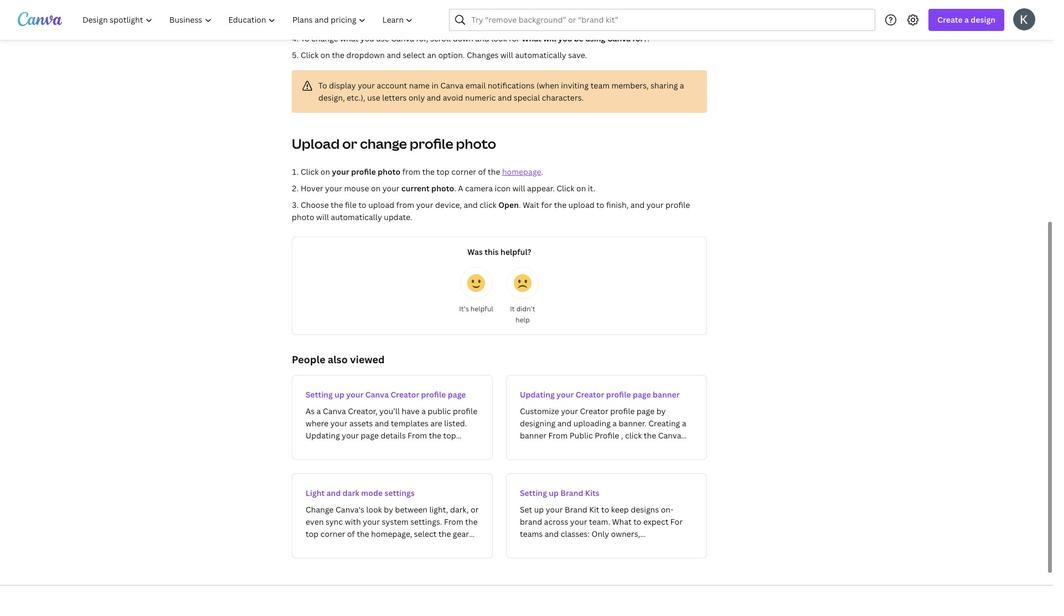 Task type: describe. For each thing, give the bounding box(es) containing it.
special
[[514, 92, 540, 103]]

team
[[591, 80, 610, 91]]

option.
[[438, 50, 465, 60]]

helpful
[[471, 305, 493, 314]]

helpful?
[[501, 247, 531, 257]]

settings
[[385, 488, 415, 499]]

profile inside . wait for the upload to finish, and your profile photo will automatically update.
[[666, 200, 690, 210]]

setting up your canva creator profile page link
[[292, 375, 493, 461]]

etc.),
[[347, 92, 365, 103]]

to display your account name in canva email notifications (when inviting team members, sharing a design, etc.), use letters only and avoid numeric and special characters.
[[318, 80, 684, 103]]

click for click on the dropdown and select an option. changes will automatically save.
[[301, 50, 319, 60]]

what
[[522, 33, 541, 44]]

was this helpful?
[[467, 247, 531, 257]]

2 you from the left
[[558, 33, 572, 44]]

viewed
[[350, 353, 385, 367]]

dropdown
[[346, 50, 385, 60]]

scroll
[[430, 33, 451, 44]]

light
[[306, 488, 325, 499]]

photo up of
[[456, 135, 496, 153]]

open
[[498, 200, 519, 210]]

your inside to display your account name in canva email notifications (when inviting team members, sharing a design, etc.), use letters only and avoid numeric and special characters.
[[358, 80, 375, 91]]

. inside . wait for the upload to finish, and your profile photo will automatically update.
[[519, 200, 521, 210]]

display
[[329, 80, 356, 91]]

help
[[516, 316, 530, 325]]

updating your creator profile page banner link
[[506, 375, 707, 461]]

a
[[458, 183, 463, 194]]

your left current
[[382, 183, 400, 194]]

updating your creator profile page banner
[[520, 390, 680, 400]]

choose
[[301, 200, 329, 210]]

and up 'changes'
[[475, 33, 489, 44]]

your down current
[[416, 200, 433, 210]]

your right hover
[[325, 183, 342, 194]]

click
[[480, 200, 496, 210]]

your up mouse
[[332, 167, 349, 177]]

(when
[[536, 80, 559, 91]]

kits
[[585, 488, 600, 499]]

for inside . wait for the upload to finish, and your profile photo will automatically update.
[[541, 200, 552, 210]]

upload for to
[[568, 200, 595, 210]]

from for photo
[[402, 167, 420, 177]]

setting up your canva creator profile page
[[306, 390, 466, 400]]

it's
[[459, 305, 469, 314]]

people
[[292, 353, 325, 367]]

be
[[574, 33, 584, 44]]

upload
[[292, 135, 340, 153]]

light and dark mode settings
[[306, 488, 415, 499]]

this
[[485, 247, 499, 257]]

profile for your
[[351, 167, 376, 177]]

click for click on your profile photo from the top corner of the homepage .
[[301, 167, 319, 177]]

canva left for?
[[607, 33, 631, 44]]

didn't
[[516, 305, 535, 314]]

1 creator from the left
[[391, 390, 419, 400]]

click on the dropdown and select an option. changes will automatically save.
[[301, 50, 587, 60]]

setting up brand kits link
[[506, 474, 707, 559]]

automatically inside . wait for the upload to finish, and your profile photo will automatically update.
[[331, 212, 382, 223]]

only
[[409, 92, 425, 103]]

for,
[[416, 33, 428, 44]]

top level navigation element
[[75, 9, 423, 31]]

and left click
[[464, 200, 478, 210]]

your right updating in the bottom of the page
[[557, 390, 574, 400]]

2 vertical spatial click
[[557, 183, 575, 194]]

mode
[[361, 488, 383, 499]]

Try "remove background" or "brand kit" search field
[[471, 9, 868, 30]]

in
[[432, 80, 439, 91]]

😔 image
[[514, 275, 532, 292]]

to change what you use canva for, scroll down and look for what will you be using canva for? .
[[301, 33, 650, 44]]

0 vertical spatial use
[[376, 33, 389, 44]]

select
[[403, 50, 425, 60]]

click on your profile photo from the top corner of the homepage .
[[301, 167, 543, 177]]

mouse
[[344, 183, 369, 194]]

changes
[[467, 50, 499, 60]]

updating
[[520, 390, 555, 400]]

choose the file to upload from your device, and click open
[[301, 200, 519, 210]]

email
[[465, 80, 486, 91]]

for?
[[632, 33, 647, 44]]

and down notifications at the top
[[498, 92, 512, 103]]

1 to from the left
[[358, 200, 366, 210]]

setting up brand kits
[[520, 488, 600, 499]]

and inside . wait for the upload to finish, and your profile photo will automatically update.
[[631, 200, 645, 210]]

an
[[427, 50, 436, 60]]

and left select
[[387, 50, 401, 60]]

design,
[[318, 92, 345, 103]]

was
[[467, 247, 483, 257]]

letters
[[382, 92, 407, 103]]

1 you from the left
[[360, 33, 374, 44]]

kendall parks image
[[1013, 8, 1035, 30]]

will inside . wait for the upload to finish, and your profile photo will automatically update.
[[316, 212, 329, 223]]

. wait for the upload to finish, and your profile photo will automatically update.
[[292, 200, 690, 223]]

down
[[453, 33, 473, 44]]

create
[[938, 14, 963, 25]]

numeric
[[465, 92, 496, 103]]

it didn't help
[[510, 305, 535, 325]]

inviting
[[561, 80, 589, 91]]

homepage
[[502, 167, 541, 177]]

. up appear.
[[541, 167, 543, 177]]

current
[[401, 183, 430, 194]]

or
[[342, 135, 357, 153]]

account
[[377, 80, 407, 91]]

device,
[[435, 200, 462, 210]]

camera
[[465, 183, 493, 194]]

create a design button
[[929, 9, 1004, 31]]



Task type: locate. For each thing, give the bounding box(es) containing it.
look
[[491, 33, 507, 44]]

you left be
[[558, 33, 572, 44]]

upload
[[368, 200, 394, 210], [568, 200, 595, 210]]

2 creator from the left
[[576, 390, 604, 400]]

will right icon
[[513, 183, 525, 194]]

to up design,
[[318, 80, 327, 91]]

corner
[[451, 167, 476, 177]]

will down look
[[501, 50, 513, 60]]

on left the it.
[[576, 183, 586, 194]]

0 horizontal spatial up
[[335, 390, 344, 400]]

to left what
[[301, 33, 309, 44]]

setting for setting up brand kits
[[520, 488, 547, 499]]

the
[[332, 50, 344, 60], [422, 167, 435, 177], [488, 167, 500, 177], [331, 200, 343, 210], [554, 200, 567, 210]]

the left file
[[331, 200, 343, 210]]

2 upload from the left
[[568, 200, 595, 210]]

a right sharing
[[680, 80, 684, 91]]

design
[[971, 14, 996, 25]]

photo down upload or change profile photo
[[378, 167, 400, 177]]

1 vertical spatial use
[[367, 92, 380, 103]]

0 horizontal spatial page
[[448, 390, 466, 400]]

photo down top
[[431, 183, 454, 194]]

of
[[478, 167, 486, 177]]

to right file
[[358, 200, 366, 210]]

0 vertical spatial from
[[402, 167, 420, 177]]

to inside to display your account name in canva email notifications (when inviting team members, sharing a design, etc.), use letters only and avoid numeric and special characters.
[[318, 80, 327, 91]]

up for your
[[335, 390, 344, 400]]

to for to display your account name in canva email notifications (when inviting team members, sharing a design, etc.), use letters only and avoid numeric and special characters.
[[318, 80, 327, 91]]

1 horizontal spatial creator
[[576, 390, 604, 400]]

0 horizontal spatial for
[[509, 33, 520, 44]]

file
[[345, 200, 357, 210]]

a
[[965, 14, 969, 25], [680, 80, 684, 91]]

your inside . wait for the upload to finish, and your profile photo will automatically update.
[[647, 200, 664, 210]]

setting inside setting up your canva creator profile page link
[[306, 390, 333, 400]]

1 horizontal spatial to
[[596, 200, 604, 210]]

1 horizontal spatial for
[[541, 200, 552, 210]]

automatically down file
[[331, 212, 382, 223]]

1 horizontal spatial you
[[558, 33, 572, 44]]

dark
[[343, 488, 359, 499]]

upload up update.
[[368, 200, 394, 210]]

your up etc.),
[[358, 80, 375, 91]]

click right appear.
[[557, 183, 575, 194]]

profile for change
[[410, 135, 453, 153]]

brand
[[561, 488, 583, 499]]

1 vertical spatial up
[[549, 488, 559, 499]]

homepage link
[[502, 167, 541, 177]]

create a design
[[938, 14, 996, 25]]

the down appear.
[[554, 200, 567, 210]]

it
[[510, 305, 515, 314]]

1 vertical spatial setting
[[520, 488, 547, 499]]

photo
[[456, 135, 496, 153], [378, 167, 400, 177], [431, 183, 454, 194], [292, 212, 314, 223]]

profile
[[410, 135, 453, 153], [351, 167, 376, 177], [666, 200, 690, 210], [421, 390, 446, 400], [606, 390, 631, 400]]

.
[[647, 33, 650, 44], [541, 167, 543, 177], [454, 183, 456, 194], [519, 200, 521, 210]]

click up hover
[[301, 167, 319, 177]]

2 page from the left
[[633, 390, 651, 400]]

light and dark mode settings link
[[292, 474, 493, 559]]

photo down choose
[[292, 212, 314, 223]]

from for upload
[[396, 200, 414, 210]]

icon
[[495, 183, 511, 194]]

profile for creator
[[606, 390, 631, 400]]

for
[[509, 33, 520, 44], [541, 200, 552, 210]]

on
[[320, 50, 330, 60], [320, 167, 330, 177], [371, 183, 381, 194], [576, 183, 586, 194]]

a inside dropdown button
[[965, 14, 969, 25]]

using
[[585, 33, 605, 44]]

canva left 'for,'
[[391, 33, 414, 44]]

the left top
[[422, 167, 435, 177]]

🙂 image
[[467, 275, 485, 292]]

you up dropdown
[[360, 33, 374, 44]]

upload inside . wait for the upload to finish, and your profile photo will automatically update.
[[568, 200, 595, 210]]

on up display
[[320, 50, 330, 60]]

change left what
[[311, 33, 338, 44]]

up down people also viewed
[[335, 390, 344, 400]]

0 horizontal spatial you
[[360, 33, 374, 44]]

1 page from the left
[[448, 390, 466, 400]]

0 horizontal spatial change
[[311, 33, 338, 44]]

setting left brand
[[520, 488, 547, 499]]

0 horizontal spatial to
[[358, 200, 366, 210]]

characters.
[[542, 92, 584, 103]]

0 vertical spatial up
[[335, 390, 344, 400]]

to inside . wait for the upload to finish, and your profile photo will automatically update.
[[596, 200, 604, 210]]

1 horizontal spatial upload
[[568, 200, 595, 210]]

to for to change what you use canva for, scroll down and look for what will you be using canva for? .
[[301, 33, 309, 44]]

on up hover
[[320, 167, 330, 177]]

1 horizontal spatial to
[[318, 80, 327, 91]]

1 horizontal spatial change
[[360, 135, 407, 153]]

1 vertical spatial a
[[680, 80, 684, 91]]

0 vertical spatial change
[[311, 33, 338, 44]]

up left brand
[[549, 488, 559, 499]]

use right etc.),
[[367, 92, 380, 103]]

you
[[360, 33, 374, 44], [558, 33, 572, 44]]

and
[[475, 33, 489, 44], [387, 50, 401, 60], [427, 92, 441, 103], [498, 92, 512, 103], [464, 200, 478, 210], [631, 200, 645, 210], [327, 488, 341, 499]]

0 vertical spatial automatically
[[515, 50, 566, 60]]

canva inside to display your account name in canva email notifications (when inviting team members, sharing a design, etc.), use letters only and avoid numeric and special characters.
[[440, 80, 464, 91]]

1 vertical spatial from
[[396, 200, 414, 210]]

canva
[[391, 33, 414, 44], [607, 33, 631, 44], [440, 80, 464, 91], [365, 390, 389, 400]]

what
[[340, 33, 358, 44]]

0 vertical spatial for
[[509, 33, 520, 44]]

1 horizontal spatial setting
[[520, 488, 547, 499]]

will right what
[[543, 33, 556, 44]]

up for brand
[[549, 488, 559, 499]]

avoid
[[443, 92, 463, 103]]

wait
[[523, 200, 539, 210]]

people also viewed
[[292, 353, 385, 367]]

canva up "avoid"
[[440, 80, 464, 91]]

upload for from
[[368, 200, 394, 210]]

2 to from the left
[[596, 200, 604, 210]]

it.
[[588, 183, 595, 194]]

creator
[[391, 390, 419, 400], [576, 390, 604, 400]]

banner
[[653, 390, 680, 400]]

1 vertical spatial change
[[360, 135, 407, 153]]

appear.
[[527, 183, 555, 194]]

0 horizontal spatial creator
[[391, 390, 419, 400]]

save.
[[568, 50, 587, 60]]

1 upload from the left
[[368, 200, 394, 210]]

0 horizontal spatial setting
[[306, 390, 333, 400]]

setting down people
[[306, 390, 333, 400]]

1 horizontal spatial page
[[633, 390, 651, 400]]

also
[[328, 353, 348, 367]]

and down in
[[427, 92, 441, 103]]

and right 'finish,'
[[631, 200, 645, 210]]

. left a
[[454, 183, 456, 194]]

0 vertical spatial setting
[[306, 390, 333, 400]]

photo inside . wait for the upload to finish, and your profile photo will automatically update.
[[292, 212, 314, 223]]

0 vertical spatial to
[[301, 33, 309, 44]]

hover your mouse on your current photo . a camera icon will appear. click on it.
[[301, 183, 595, 194]]

change
[[311, 33, 338, 44], [360, 135, 407, 153]]

name
[[409, 80, 430, 91]]

the right of
[[488, 167, 500, 177]]

finish,
[[606, 200, 629, 210]]

use up dropdown
[[376, 33, 389, 44]]

1 horizontal spatial up
[[549, 488, 559, 499]]

use inside to display your account name in canva email notifications (when inviting team members, sharing a design, etc.), use letters only and avoid numeric and special characters.
[[367, 92, 380, 103]]

a left 'design'
[[965, 14, 969, 25]]

for right look
[[509, 33, 520, 44]]

your
[[358, 80, 375, 91], [332, 167, 349, 177], [325, 183, 342, 194], [382, 183, 400, 194], [416, 200, 433, 210], [647, 200, 664, 210], [346, 390, 364, 400], [557, 390, 574, 400]]

update.
[[384, 212, 412, 223]]

click
[[301, 50, 319, 60], [301, 167, 319, 177], [557, 183, 575, 194]]

notifications
[[488, 80, 535, 91]]

0 horizontal spatial upload
[[368, 200, 394, 210]]

1 vertical spatial automatically
[[331, 212, 382, 223]]

from up current
[[402, 167, 420, 177]]

on right mouse
[[371, 183, 381, 194]]

upload down the it.
[[568, 200, 595, 210]]

top
[[437, 167, 450, 177]]

1 vertical spatial click
[[301, 167, 319, 177]]

1 horizontal spatial automatically
[[515, 50, 566, 60]]

to left 'finish,'
[[596, 200, 604, 210]]

. down try "remove background" or "brand kit" search box
[[647, 33, 650, 44]]

footer
[[0, 586, 1053, 602]]

automatically down what
[[515, 50, 566, 60]]

1 horizontal spatial a
[[965, 14, 969, 25]]

. left wait
[[519, 200, 521, 210]]

sharing
[[651, 80, 678, 91]]

change right or
[[360, 135, 407, 153]]

your down viewed
[[346, 390, 364, 400]]

it's helpful
[[459, 305, 493, 314]]

0 horizontal spatial a
[[680, 80, 684, 91]]

1 vertical spatial to
[[318, 80, 327, 91]]

0 vertical spatial click
[[301, 50, 319, 60]]

setting for setting up your canva creator profile page
[[306, 390, 333, 400]]

upload or change profile photo
[[292, 135, 496, 153]]

your right 'finish,'
[[647, 200, 664, 210]]

0 horizontal spatial automatically
[[331, 212, 382, 223]]

hover
[[301, 183, 323, 194]]

from up update.
[[396, 200, 414, 210]]

1 vertical spatial for
[[541, 200, 552, 210]]

and left dark
[[327, 488, 341, 499]]

canva down viewed
[[365, 390, 389, 400]]

click up design,
[[301, 50, 319, 60]]

will down choose
[[316, 212, 329, 223]]

a inside to display your account name in canva email notifications (when inviting team members, sharing a design, etc.), use letters only and avoid numeric and special characters.
[[680, 80, 684, 91]]

0 vertical spatial a
[[965, 14, 969, 25]]

for right wait
[[541, 200, 552, 210]]

the inside . wait for the upload to finish, and your profile photo will automatically update.
[[554, 200, 567, 210]]

0 horizontal spatial to
[[301, 33, 309, 44]]

the down what
[[332, 50, 344, 60]]

setting inside setting up brand kits link
[[520, 488, 547, 499]]

members,
[[612, 80, 649, 91]]



Task type: vqa. For each thing, say whether or not it's contained in the screenshot.
from's the 'upload'
yes



